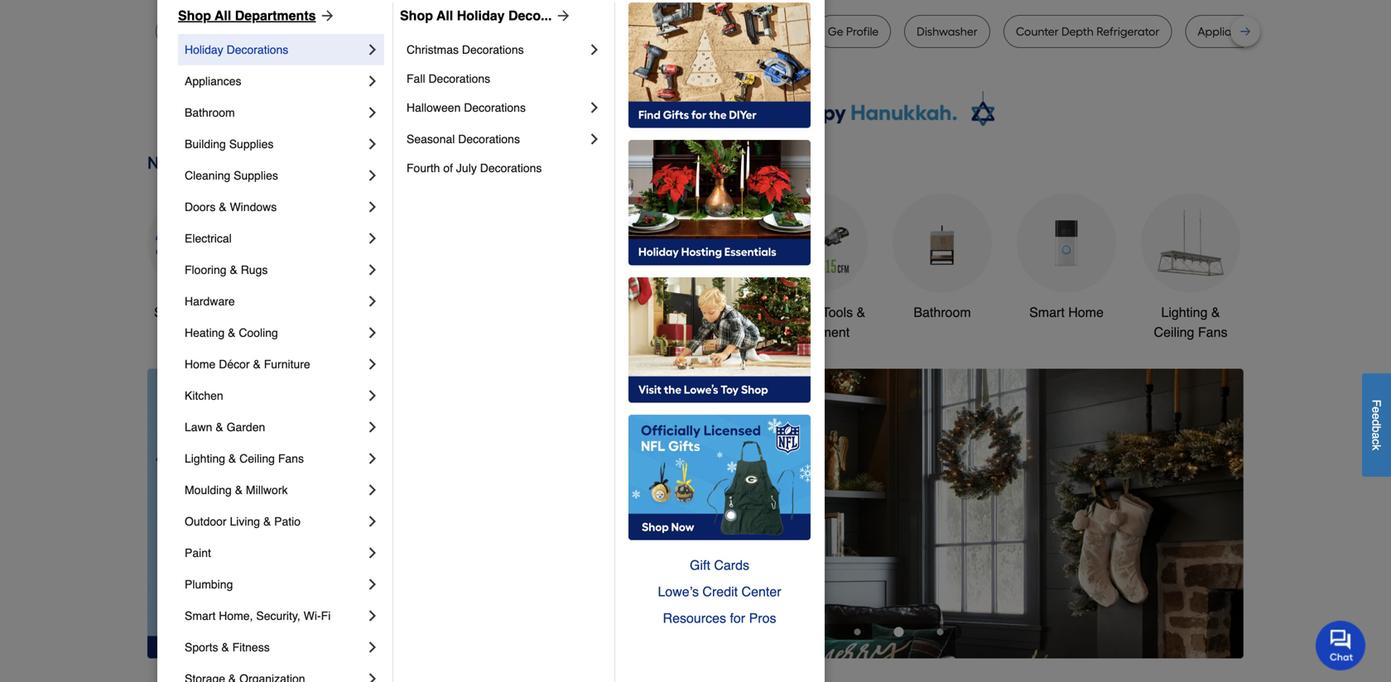 Task type: vqa. For each thing, say whether or not it's contained in the screenshot.
the fitness
yes



Task type: describe. For each thing, give the bounding box(es) containing it.
profile for ge profile
[[846, 24, 879, 39]]

& inside outdoor tools & equipment
[[857, 305, 866, 320]]

3 refrigerator from the left
[[442, 24, 505, 39]]

0 horizontal spatial bathroom
[[185, 106, 235, 119]]

shop all holiday deco... link
[[400, 6, 572, 26]]

50 percent off all artificial christmas trees, holiday lights and more. image
[[441, 369, 1244, 659]]

lg refrigerator
[[711, 24, 790, 39]]

0 vertical spatial lighting
[[1162, 305, 1208, 320]]

christmas
[[407, 43, 459, 56]]

find gifts for the diyer. image
[[629, 2, 811, 128]]

flooring
[[185, 263, 227, 277]]

outdoor for outdoor tools & equipment
[[771, 305, 819, 320]]

counter depth refrigerator
[[1016, 24, 1160, 39]]

cards
[[714, 558, 750, 573]]

deals
[[206, 305, 240, 320]]

holiday hosting essentials. image
[[629, 140, 811, 266]]

for
[[730, 611, 746, 626]]

kitchen faucets
[[647, 305, 742, 320]]

fourth
[[407, 162, 440, 175]]

resources for pros link
[[629, 605, 811, 632]]

decorations for seasonal decorations
[[458, 133, 520, 146]]

seasonal decorations link
[[407, 123, 586, 155]]

fans inside lighting & ceiling fans
[[1198, 325, 1228, 340]]

fall
[[407, 72, 425, 85]]

ge profile refrigerator
[[389, 24, 505, 39]]

ge for ge refrigerator
[[269, 24, 285, 39]]

cooling
[[239, 326, 278, 340]]

0 vertical spatial home
[[1069, 305, 1104, 320]]

scroll to item #3 image
[[838, 629, 878, 636]]

cleaning supplies link
[[185, 160, 364, 191]]

shop for shop all holiday deco...
[[400, 8, 433, 23]]

deco...
[[509, 8, 552, 23]]

moulding & millwork
[[185, 484, 288, 497]]

1 vertical spatial lighting & ceiling fans link
[[185, 443, 364, 475]]

chevron right image for hardware
[[364, 293, 381, 310]]

smart for smart home
[[1030, 305, 1065, 320]]

1 horizontal spatial holiday
[[457, 8, 505, 23]]

appliance
[[1198, 24, 1251, 39]]

1 vertical spatial home
[[185, 358, 216, 371]]

windows
[[230, 200, 277, 214]]

1 horizontal spatial lighting & ceiling fans link
[[1141, 193, 1241, 342]]

heating & cooling link
[[185, 317, 364, 349]]

ge refrigerator
[[269, 24, 351, 39]]

d
[[1370, 420, 1384, 426]]

chevron right image for seasonal decorations
[[586, 131, 603, 147]]

supplies for building supplies
[[229, 137, 274, 151]]

july
[[456, 162, 477, 175]]

outdoor living & patio
[[185, 515, 301, 528]]

security,
[[256, 610, 300, 623]]

sports & fitness
[[185, 641, 270, 654]]

0 vertical spatial bathroom link
[[185, 97, 364, 128]]

outdoor tools & equipment link
[[769, 193, 868, 342]]

chevron right image for appliances
[[364, 73, 381, 89]]

fall decorations link
[[407, 65, 603, 92]]

doors & windows link
[[185, 191, 364, 223]]

chevron right image for home décor & furniture
[[364, 356, 381, 373]]

shop all departments
[[178, 8, 316, 23]]

scroll to item #2 image
[[798, 629, 838, 636]]

faucets
[[694, 305, 742, 320]]

1 vertical spatial lighting & ceiling fans
[[185, 452, 304, 465]]

all for holiday
[[437, 8, 453, 23]]

chat invite button image
[[1316, 620, 1367, 671]]

seasonal decorations
[[407, 133, 520, 146]]

moulding & millwork link
[[185, 475, 364, 506]]

shop these last-minute gifts. $99 or less. quantities are limited and won't last. image
[[147, 369, 415, 659]]

shop all holiday deco...
[[400, 8, 552, 23]]

k
[[1370, 445, 1384, 451]]

french door refrigerator
[[543, 24, 673, 39]]

1 vertical spatial ceiling
[[239, 452, 275, 465]]

5 refrigerator from the left
[[727, 24, 790, 39]]

decorations for holiday decorations
[[227, 43, 288, 56]]

paint link
[[185, 538, 364, 569]]

building supplies
[[185, 137, 274, 151]]

garden
[[227, 421, 265, 434]]

chevron right image for heating & cooling
[[364, 325, 381, 341]]

outdoor tools & equipment
[[771, 305, 866, 340]]

smart home
[[1030, 305, 1104, 320]]

decorations for fall decorations
[[429, 72, 490, 85]]

décor
[[219, 358, 250, 371]]

recommended searches for you heading
[[147, 0, 1244, 2]]

appliances
[[185, 75, 241, 88]]

home décor & furniture
[[185, 358, 310, 371]]

chevron right image for bathroom
[[364, 104, 381, 121]]

equipment
[[787, 325, 850, 340]]

lowe's
[[658, 584, 699, 600]]

building supplies link
[[185, 128, 364, 160]]

chevron right image for doors & windows
[[364, 199, 381, 215]]

1 vertical spatial bathroom link
[[893, 193, 992, 323]]

gift cards
[[690, 558, 750, 573]]

french
[[543, 24, 579, 39]]

halloween decorations
[[407, 101, 526, 114]]

plumbing
[[185, 578, 233, 591]]

door
[[582, 24, 607, 39]]

resources
[[663, 611, 726, 626]]

heating
[[185, 326, 225, 340]]

chevron right image for lighting & ceiling fans
[[364, 451, 381, 467]]

chevron right image for halloween decorations
[[586, 99, 603, 116]]

plumbing link
[[185, 569, 364, 600]]

smart home, security, wi-fi
[[185, 610, 331, 623]]

home décor & furniture link
[[185, 349, 364, 380]]

lowe's wishes you and your family a happy hanukkah. image
[[147, 91, 1244, 133]]

f
[[1370, 400, 1384, 407]]

ge for ge profile
[[828, 24, 844, 39]]

flooring & rugs
[[185, 263, 268, 277]]

credit
[[703, 584, 738, 600]]

appliance package
[[1198, 24, 1300, 39]]

heating & cooling
[[185, 326, 278, 340]]

shop for shop all departments
[[178, 8, 211, 23]]

2 horizontal spatial arrow right image
[[1213, 514, 1230, 530]]

appliances link
[[185, 65, 364, 97]]

shop
[[154, 305, 185, 320]]

lg
[[711, 24, 724, 39]]

outdoor for outdoor living & patio
[[185, 515, 227, 528]]

depth
[[1062, 24, 1094, 39]]

gift cards link
[[629, 552, 811, 579]]

kitchen for kitchen
[[185, 389, 223, 403]]

& inside "link"
[[235, 484, 243, 497]]

ceiling inside lighting & ceiling fans
[[1154, 325, 1195, 340]]

furniture
[[264, 358, 310, 371]]

kitchen faucets link
[[644, 193, 744, 323]]

1 horizontal spatial bathroom
[[914, 305, 971, 320]]

b
[[1370, 426, 1384, 433]]

holiday decorations
[[185, 43, 288, 56]]

lawn & garden link
[[185, 412, 364, 443]]

resources for pros
[[663, 611, 776, 626]]

arrow right image for shop all holiday deco...
[[552, 7, 572, 24]]

chevron right image for moulding & millwork
[[364, 482, 381, 499]]

a
[[1370, 433, 1384, 439]]

smart for smart home, security, wi-fi
[[185, 610, 216, 623]]

1 vertical spatial fans
[[278, 452, 304, 465]]

sports & fitness link
[[185, 632, 364, 663]]



Task type: locate. For each thing, give the bounding box(es) containing it.
1 horizontal spatial all
[[215, 8, 231, 23]]

1 horizontal spatial fans
[[1198, 325, 1228, 340]]

outdoor up equipment at the top right of the page
[[771, 305, 819, 320]]

chevron right image for cleaning supplies
[[364, 167, 381, 184]]

halloween decorations link
[[407, 92, 586, 123]]

arrow right image inside shop all departments link
[[316, 7, 336, 24]]

6 refrigerator from the left
[[1097, 24, 1160, 39]]

decorations for christmas decorations
[[462, 43, 524, 56]]

1 vertical spatial lighting
[[185, 452, 225, 465]]

christmas decorations
[[407, 43, 524, 56]]

decorations for halloween decorations
[[464, 101, 526, 114]]

shop all deals link
[[147, 193, 247, 323]]

doors & windows
[[185, 200, 277, 214]]

decorations
[[227, 43, 288, 56], [462, 43, 524, 56], [429, 72, 490, 85], [464, 101, 526, 114], [458, 133, 520, 146], [480, 162, 542, 175]]

0 horizontal spatial profile
[[407, 24, 440, 39]]

chevron right image for holiday decorations
[[364, 41, 381, 58]]

1 horizontal spatial home
[[1069, 305, 1104, 320]]

shop all deals
[[154, 305, 240, 320]]

0 vertical spatial smart
[[1030, 305, 1065, 320]]

1 horizontal spatial profile
[[846, 24, 879, 39]]

1 horizontal spatial smart
[[1030, 305, 1065, 320]]

lowe's credit center
[[658, 584, 781, 600]]

chevron right image for kitchen
[[364, 388, 381, 404]]

1 profile from the left
[[407, 24, 440, 39]]

ge
[[269, 24, 285, 39], [389, 24, 404, 39], [828, 24, 844, 39]]

refrigerator up the "holiday decorations"
[[168, 24, 231, 39]]

outdoor inside outdoor tools & equipment
[[771, 305, 819, 320]]

chevron right image for christmas decorations
[[586, 41, 603, 58]]

refrigerator
[[168, 24, 231, 39], [288, 24, 351, 39], [442, 24, 505, 39], [610, 24, 673, 39], [727, 24, 790, 39], [1097, 24, 1160, 39]]

hardware link
[[185, 286, 364, 317]]

package
[[1254, 24, 1300, 39]]

0 vertical spatial supplies
[[229, 137, 274, 151]]

e
[[1370, 407, 1384, 413], [1370, 413, 1384, 420]]

0 vertical spatial kitchen
[[647, 305, 691, 320]]

0 vertical spatial ceiling
[[1154, 325, 1195, 340]]

0 horizontal spatial shop
[[178, 8, 211, 23]]

moulding
[[185, 484, 232, 497]]

chevron right image
[[364, 41, 381, 58], [364, 73, 381, 89], [364, 104, 381, 121], [586, 131, 603, 147], [364, 230, 381, 247], [364, 325, 381, 341], [364, 356, 381, 373], [364, 388, 381, 404], [364, 419, 381, 436], [364, 482, 381, 499], [364, 545, 381, 562], [364, 608, 381, 624], [364, 639, 381, 656]]

arrow right image inside "shop all holiday deco..." link
[[552, 7, 572, 24]]

pros
[[749, 611, 776, 626]]

1 horizontal spatial lighting & ceiling fans
[[1154, 305, 1228, 340]]

1 horizontal spatial outdoor
[[771, 305, 819, 320]]

shop all departments link
[[178, 6, 336, 26]]

all up heating
[[188, 305, 203, 320]]

kitchen up lawn
[[185, 389, 223, 403]]

3 ge from the left
[[828, 24, 844, 39]]

decorations down christmas decorations
[[429, 72, 490, 85]]

1 vertical spatial kitchen
[[185, 389, 223, 403]]

0 horizontal spatial holiday
[[185, 43, 223, 56]]

fans
[[1198, 325, 1228, 340], [278, 452, 304, 465]]

supplies up cleaning supplies
[[229, 137, 274, 151]]

all
[[215, 8, 231, 23], [437, 8, 453, 23], [188, 305, 203, 320]]

arrow right image for shop all departments
[[316, 7, 336, 24]]

1 horizontal spatial kitchen
[[647, 305, 691, 320]]

ge profile
[[828, 24, 879, 39]]

center
[[742, 584, 781, 600]]

2 horizontal spatial ge
[[828, 24, 844, 39]]

2 horizontal spatial all
[[437, 8, 453, 23]]

rugs
[[241, 263, 268, 277]]

scroll to item #4 element
[[878, 627, 921, 637]]

0 horizontal spatial kitchen
[[185, 389, 223, 403]]

0 horizontal spatial smart
[[185, 610, 216, 623]]

lawn & garden
[[185, 421, 265, 434]]

fourth of july decorations link
[[407, 155, 603, 181]]

all for deals
[[188, 305, 203, 320]]

profile for ge profile refrigerator
[[407, 24, 440, 39]]

counter
[[1016, 24, 1059, 39]]

1 horizontal spatial lighting
[[1162, 305, 1208, 320]]

1 vertical spatial outdoor
[[185, 515, 227, 528]]

outdoor down moulding
[[185, 515, 227, 528]]

chevron right image for building supplies
[[364, 136, 381, 152]]

smart
[[1030, 305, 1065, 320], [185, 610, 216, 623]]

1 refrigerator from the left
[[168, 24, 231, 39]]

1 horizontal spatial arrow right image
[[552, 7, 572, 24]]

0 horizontal spatial lighting & ceiling fans link
[[185, 443, 364, 475]]

profile
[[407, 24, 440, 39], [846, 24, 879, 39]]

f e e d b a c k button
[[1362, 373, 1391, 477]]

shop
[[178, 8, 211, 23], [400, 8, 433, 23]]

0 vertical spatial outdoor
[[771, 305, 819, 320]]

ge for ge profile refrigerator
[[389, 24, 404, 39]]

0 horizontal spatial outdoor
[[185, 515, 227, 528]]

cleaning
[[185, 169, 230, 182]]

wi-
[[304, 610, 321, 623]]

0 horizontal spatial lighting
[[185, 452, 225, 465]]

arrow right image
[[316, 7, 336, 24], [552, 7, 572, 24], [1213, 514, 1230, 530]]

refrigerator right depth
[[1097, 24, 1160, 39]]

chevron right image for flooring & rugs
[[364, 262, 381, 278]]

0 horizontal spatial fans
[[278, 452, 304, 465]]

0 vertical spatial lighting & ceiling fans
[[1154, 305, 1228, 340]]

seasonal
[[407, 133, 455, 146]]

refrigerator right lg
[[727, 24, 790, 39]]

of
[[443, 162, 453, 175]]

smart home link
[[1017, 193, 1116, 323]]

doors
[[185, 200, 216, 214]]

0 horizontal spatial arrow right image
[[316, 7, 336, 24]]

4 refrigerator from the left
[[610, 24, 673, 39]]

electrical link
[[185, 223, 364, 254]]

home
[[1069, 305, 1104, 320], [185, 358, 216, 371]]

kitchen for kitchen faucets
[[647, 305, 691, 320]]

smart home, security, wi-fi link
[[185, 600, 364, 632]]

departments
[[235, 8, 316, 23]]

1 e from the top
[[1370, 407, 1384, 413]]

halloween
[[407, 101, 461, 114]]

flooring & rugs link
[[185, 254, 364, 286]]

0 horizontal spatial home
[[185, 358, 216, 371]]

bathroom link
[[185, 97, 364, 128], [893, 193, 992, 323]]

chevron right image for paint
[[364, 545, 381, 562]]

1 vertical spatial supplies
[[234, 169, 278, 182]]

1 shop from the left
[[178, 8, 211, 23]]

holiday up ge profile refrigerator
[[457, 8, 505, 23]]

2 shop from the left
[[400, 8, 433, 23]]

chevron right image for smart home, security, wi-fi
[[364, 608, 381, 624]]

millwork
[[246, 484, 288, 497]]

outdoor living & patio link
[[185, 506, 364, 538]]

kitchen
[[647, 305, 691, 320], [185, 389, 223, 403]]

decorations down seasonal decorations link
[[480, 162, 542, 175]]

1 horizontal spatial ge
[[389, 24, 404, 39]]

chevron right image for lawn & garden
[[364, 419, 381, 436]]

refrigerator down shop all holiday deco...
[[442, 24, 505, 39]]

2 ge from the left
[[389, 24, 404, 39]]

2 refrigerator from the left
[[288, 24, 351, 39]]

e up b
[[1370, 413, 1384, 420]]

decorations down fall decorations link
[[464, 101, 526, 114]]

visit the lowe's toy shop. image
[[629, 277, 811, 403]]

e up d
[[1370, 407, 1384, 413]]

supplies up windows
[[234, 169, 278, 182]]

holiday
[[457, 8, 505, 23], [185, 43, 223, 56]]

0 horizontal spatial all
[[188, 305, 203, 320]]

all up ge profile refrigerator
[[437, 8, 453, 23]]

decorations up fall decorations link
[[462, 43, 524, 56]]

scroll to item #5 image
[[921, 629, 960, 636]]

home,
[[219, 610, 253, 623]]

lighting
[[1162, 305, 1208, 320], [185, 452, 225, 465]]

1 horizontal spatial shop
[[400, 8, 433, 23]]

shop up ge profile refrigerator
[[400, 8, 433, 23]]

0 vertical spatial lighting & ceiling fans link
[[1141, 193, 1241, 342]]

chevron right image for plumbing
[[364, 576, 381, 593]]

shop up the "holiday decorations"
[[178, 8, 211, 23]]

1 ge from the left
[[269, 24, 285, 39]]

all for departments
[[215, 8, 231, 23]]

0 vertical spatial fans
[[1198, 325, 1228, 340]]

lighting & ceiling fans link
[[1141, 193, 1241, 342], [185, 443, 364, 475]]

1 vertical spatial bathroom
[[914, 305, 971, 320]]

0 horizontal spatial ge
[[269, 24, 285, 39]]

kitchen link
[[185, 380, 364, 412]]

supplies for cleaning supplies
[[234, 169, 278, 182]]

kitchen left faucets on the top
[[647, 305, 691, 320]]

fall decorations
[[407, 72, 490, 85]]

0 vertical spatial holiday
[[457, 8, 505, 23]]

chevron right image for sports & fitness
[[364, 639, 381, 656]]

0 horizontal spatial lighting & ceiling fans
[[185, 452, 304, 465]]

decorations down shop all departments link
[[227, 43, 288, 56]]

officially licensed n f l gifts. shop now. image
[[629, 415, 811, 541]]

holiday up 'appliances'
[[185, 43, 223, 56]]

building
[[185, 137, 226, 151]]

hardware
[[185, 295, 235, 308]]

0 horizontal spatial bathroom link
[[185, 97, 364, 128]]

new deals every day during 25 days of deals image
[[147, 149, 1244, 177]]

tools
[[822, 305, 853, 320]]

& inside lighting & ceiling fans
[[1212, 305, 1220, 320]]

refrigerator right the door
[[610, 24, 673, 39]]

chevron right image for outdoor living & patio
[[364, 514, 381, 530]]

patio
[[274, 515, 301, 528]]

chevron right image
[[586, 41, 603, 58], [586, 99, 603, 116], [364, 136, 381, 152], [364, 167, 381, 184], [364, 199, 381, 215], [364, 262, 381, 278], [364, 293, 381, 310], [364, 451, 381, 467], [364, 514, 381, 530], [364, 576, 381, 593], [364, 671, 381, 682]]

paint
[[185, 547, 211, 560]]

f e e d b a c k
[[1370, 400, 1384, 451]]

1 vertical spatial holiday
[[185, 43, 223, 56]]

lighting & ceiling fans
[[1154, 305, 1228, 340], [185, 452, 304, 465]]

2 profile from the left
[[846, 24, 879, 39]]

2 e from the top
[[1370, 413, 1384, 420]]

living
[[230, 515, 260, 528]]

0 vertical spatial bathroom
[[185, 106, 235, 119]]

all up the "holiday decorations"
[[215, 8, 231, 23]]

refrigerator down departments
[[288, 24, 351, 39]]

decorations down halloween decorations link
[[458, 133, 520, 146]]

0 horizontal spatial ceiling
[[239, 452, 275, 465]]

1 horizontal spatial bathroom link
[[893, 193, 992, 323]]

1 vertical spatial smart
[[185, 610, 216, 623]]

chevron right image for electrical
[[364, 230, 381, 247]]

fitness
[[232, 641, 270, 654]]

1 horizontal spatial ceiling
[[1154, 325, 1195, 340]]

fourth of july decorations
[[407, 162, 542, 175]]



